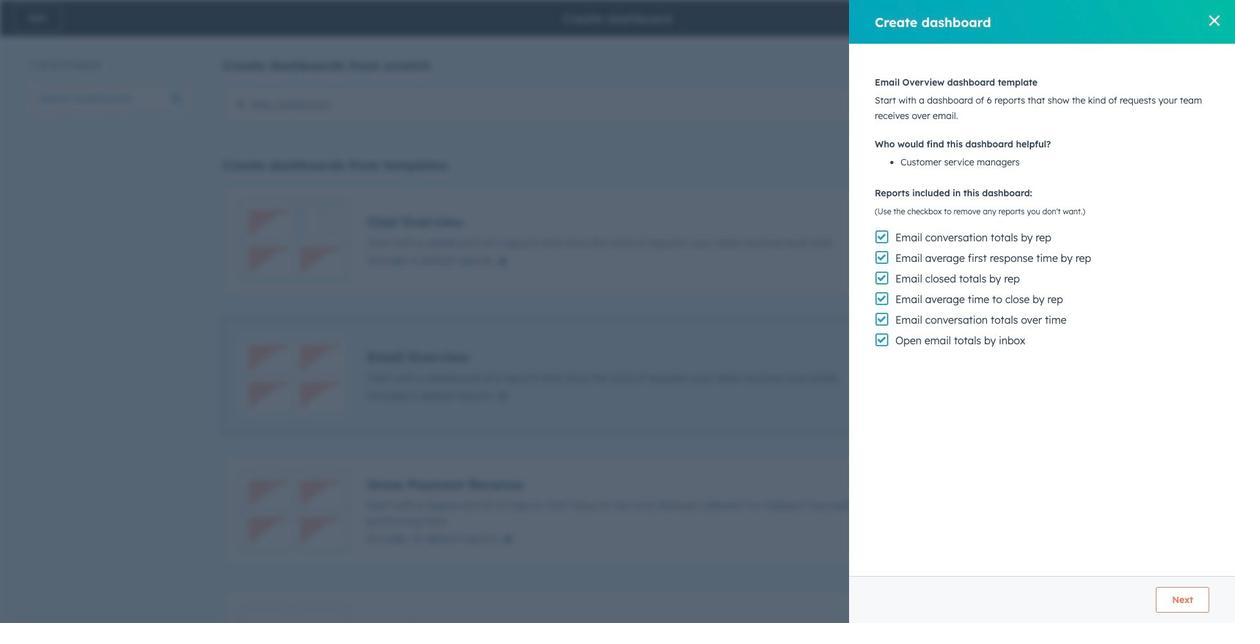 Task type: locate. For each thing, give the bounding box(es) containing it.
close image
[[1210, 15, 1220, 26]]

None checkbox
[[223, 319, 1195, 433]]

None checkbox
[[223, 84, 1195, 126], [223, 183, 1195, 298], [223, 454, 1195, 568], [223, 589, 1195, 623], [223, 84, 1195, 126], [223, 183, 1195, 298], [223, 454, 1195, 568], [223, 589, 1195, 623]]

page section element
[[0, 0, 1236, 36]]



Task type: describe. For each thing, give the bounding box(es) containing it.
Search search field
[[31, 86, 192, 111]]



Task type: vqa. For each thing, say whether or not it's contained in the screenshot.
Account Defaults on the left top of page
no



